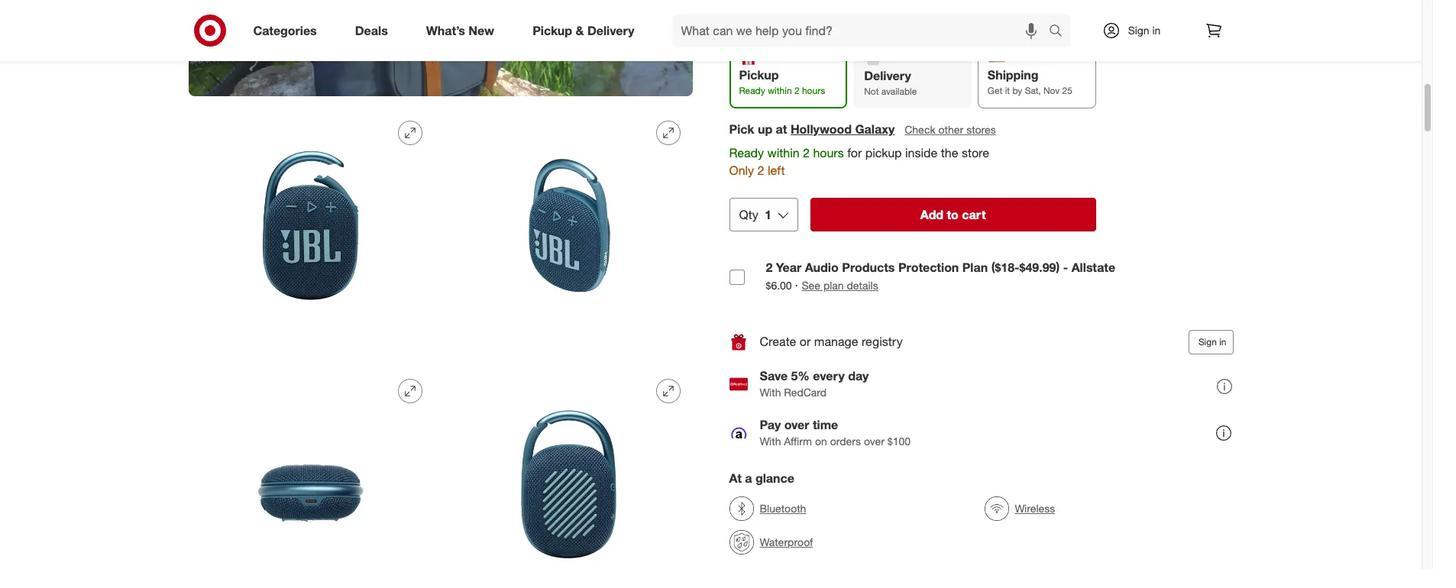 Task type: vqa. For each thing, say whether or not it's contained in the screenshot.
hours in the ready within 2 hours for pickup inside the store only 2 left
yes



Task type: locate. For each thing, give the bounding box(es) containing it.
1 vertical spatial within
[[768, 146, 800, 161]]

delivery up available
[[865, 68, 912, 84]]

pick up at hollywood galaxy
[[730, 122, 895, 137]]

ready inside ready within 2 hours for pickup inside the store only 2 left
[[730, 146, 764, 161]]

1 vertical spatial pickup
[[740, 68, 779, 83]]

1 vertical spatial sign
[[1199, 336, 1218, 348]]

pickup & delivery link
[[520, 14, 654, 47]]

for
[[848, 146, 862, 161]]

0 vertical spatial over
[[785, 418, 810, 433]]

2 left year
[[766, 260, 773, 275]]

with down pay
[[760, 435, 782, 448]]

pickup
[[866, 146, 902, 161]]

1 vertical spatial ready
[[730, 146, 764, 161]]

-
[[1064, 260, 1069, 275]]

1 vertical spatial in
[[1220, 336, 1227, 348]]

delivery
[[588, 23, 635, 38], [865, 68, 912, 84]]

0 horizontal spatial over
[[785, 418, 810, 433]]

within up left
[[768, 146, 800, 161]]

1 vertical spatial delivery
[[865, 68, 912, 84]]

5%
[[792, 369, 810, 384]]

What can we help you find? suggestions appear below search field
[[672, 14, 1053, 47]]

categories
[[253, 23, 317, 38]]

1 horizontal spatial sign in
[[1199, 336, 1227, 348]]

over up the affirm
[[785, 418, 810, 433]]

0 vertical spatial with
[[760, 387, 782, 400]]

categories link
[[240, 14, 336, 47]]

check other stores
[[905, 124, 997, 137]]

the
[[942, 146, 959, 161]]

only
[[730, 163, 755, 178]]

0 horizontal spatial pickup
[[533, 23, 573, 38]]

pickup for ready
[[740, 68, 779, 83]]

hours up pick up at hollywood galaxy
[[803, 85, 826, 97]]

2
[[795, 85, 800, 97], [803, 146, 810, 161], [758, 163, 765, 178], [766, 260, 773, 275]]

hours
[[803, 85, 826, 97], [814, 146, 844, 161]]

jbl clip 4 portable bluetooth waterproof speaker, 5 of 13 image
[[188, 367, 435, 569]]

&
[[576, 23, 584, 38]]

shipping get it by sat, nov 25
[[988, 68, 1073, 97]]

pay over time with affirm on orders over $100
[[760, 418, 911, 448]]

1 with from the top
[[760, 387, 782, 400]]

within inside "pickup ready within 2 hours"
[[768, 85, 792, 97]]

1 horizontal spatial in
[[1220, 336, 1227, 348]]

pickup left & in the top of the page
[[533, 23, 573, 38]]

at
[[730, 471, 742, 486]]

1 vertical spatial with
[[760, 435, 782, 448]]

1 horizontal spatial sign
[[1199, 336, 1218, 348]]

save 5% every day with redcard
[[760, 369, 869, 400]]

up
[[758, 122, 773, 137]]

see
[[802, 279, 821, 292]]

None checkbox
[[730, 270, 745, 286]]

add to cart
[[921, 207, 986, 223]]

delivery right & in the top of the page
[[588, 23, 635, 38]]

ready up only
[[730, 146, 764, 161]]

get
[[988, 85, 1003, 97]]

in
[[1153, 24, 1161, 37], [1220, 336, 1227, 348]]

pickup inside pickup & delivery link
[[533, 23, 573, 38]]

hollywood
[[791, 122, 852, 137]]

1 horizontal spatial pickup
[[740, 68, 779, 83]]

0 horizontal spatial sign
[[1129, 24, 1150, 37]]

hours inside "pickup ready within 2 hours"
[[803, 85, 826, 97]]

1 horizontal spatial delivery
[[865, 68, 912, 84]]

1 vertical spatial sign in
[[1199, 336, 1227, 348]]

0 vertical spatial sign in
[[1129, 24, 1161, 37]]

within up 'at'
[[768, 85, 792, 97]]

1 horizontal spatial over
[[864, 435, 885, 448]]

over
[[785, 418, 810, 433], [864, 435, 885, 448]]

sign inside the 'sign in' button
[[1199, 336, 1218, 348]]

in inside button
[[1220, 336, 1227, 348]]

within
[[768, 85, 792, 97], [768, 146, 800, 161]]

0 vertical spatial pickup
[[533, 23, 573, 38]]

details
[[847, 279, 879, 292]]

nov
[[1044, 85, 1060, 97]]

0 vertical spatial within
[[768, 85, 792, 97]]

1 vertical spatial hours
[[814, 146, 844, 161]]

0 horizontal spatial delivery
[[588, 23, 635, 38]]

pickup
[[533, 23, 573, 38], [740, 68, 779, 83]]

sign in button
[[1189, 330, 1234, 355]]

hours down hollywood
[[814, 146, 844, 161]]

0 horizontal spatial in
[[1153, 24, 1161, 37]]

create
[[760, 335, 797, 350]]

0 vertical spatial hours
[[803, 85, 826, 97]]

new
[[469, 23, 495, 38]]

2 up pick up at hollywood galaxy
[[795, 85, 800, 97]]

with
[[760, 387, 782, 400], [760, 435, 782, 448]]

over left $100
[[864, 435, 885, 448]]

sign in link
[[1090, 14, 1185, 47]]

2 down pick up at hollywood galaxy
[[803, 146, 810, 161]]

check other stores button
[[904, 122, 997, 139]]

2 with from the top
[[760, 435, 782, 448]]

store
[[962, 146, 990, 161]]

0 vertical spatial delivery
[[588, 23, 635, 38]]

pickup inside "pickup ready within 2 hours"
[[740, 68, 779, 83]]

sign
[[1129, 24, 1150, 37], [1199, 336, 1218, 348]]

what's new
[[426, 23, 495, 38]]

it
[[1006, 85, 1011, 97]]

with inside pay over time with affirm on orders over $100
[[760, 435, 782, 448]]

ready up the pick
[[740, 85, 766, 97]]

plan
[[824, 279, 844, 292]]

0 vertical spatial sign
[[1129, 24, 1150, 37]]

registry
[[862, 335, 903, 350]]

ready
[[740, 85, 766, 97], [730, 146, 764, 161]]

protection
[[899, 260, 959, 275]]

add
[[921, 207, 944, 223]]

pick
[[730, 122, 755, 137]]

1
[[765, 207, 772, 223]]

pickup up up
[[740, 68, 779, 83]]

delivery not available
[[865, 68, 917, 97]]

glance
[[756, 471, 795, 486]]

with down save
[[760, 387, 782, 400]]

0 vertical spatial ready
[[740, 85, 766, 97]]



Task type: describe. For each thing, give the bounding box(es) containing it.
see plan details button
[[802, 278, 879, 294]]

or
[[800, 335, 811, 350]]

hours inside ready within 2 hours for pickup inside the store only 2 left
[[814, 146, 844, 161]]

delivery inside pickup & delivery link
[[588, 23, 635, 38]]

what's new link
[[413, 14, 514, 47]]

25
[[1063, 85, 1073, 97]]

pickup ready within 2 hours
[[740, 68, 826, 97]]

cart
[[963, 207, 986, 223]]

within inside ready within 2 hours for pickup inside the store only 2 left
[[768, 146, 800, 161]]

save
[[760, 369, 788, 384]]

$100
[[888, 435, 911, 448]]

create or manage registry
[[760, 335, 903, 350]]

pickup for &
[[533, 23, 573, 38]]

$6.00
[[766, 279, 792, 292]]

waterproof button
[[730, 526, 813, 560]]

year
[[776, 260, 802, 275]]

galaxy
[[856, 122, 895, 137]]

0 horizontal spatial sign in
[[1129, 24, 1161, 37]]

hollywood galaxy button
[[791, 121, 895, 139]]

waterproof
[[760, 536, 813, 549]]

with inside save 5% every day with redcard
[[760, 387, 782, 400]]

jbl clip 4 portable bluetooth waterproof speaker, 3 of 13 image
[[188, 109, 435, 355]]

available
[[882, 86, 917, 97]]

on
[[816, 435, 828, 448]]

left
[[768, 163, 785, 178]]

not
[[865, 86, 879, 97]]

affirm
[[784, 435, 813, 448]]

wireless button
[[985, 492, 1056, 526]]

inside
[[906, 146, 938, 161]]

check
[[905, 124, 936, 137]]

ready inside "pickup ready within 2 hours"
[[740, 85, 766, 97]]

$49.99)
[[1020, 260, 1060, 275]]

sign inside sign in link
[[1129, 24, 1150, 37]]

allstate
[[1072, 260, 1116, 275]]

add to cart button
[[811, 198, 1096, 232]]

deals
[[355, 23, 388, 38]]

2 inside "pickup ready within 2 hours"
[[795, 85, 800, 97]]

what's
[[426, 23, 465, 38]]

search
[[1042, 24, 1079, 39]]

plan
[[963, 260, 989, 275]]

bluetooth
[[760, 502, 807, 515]]

every
[[814, 369, 845, 384]]

ready within 2 hours for pickup inside the store only 2 left
[[730, 146, 990, 178]]

wireless
[[1015, 502, 1056, 515]]

manage
[[815, 335, 859, 350]]

pay
[[760, 418, 781, 433]]

jbl clip 4 portable bluetooth waterproof speaker, 6 of 13 image
[[447, 367, 693, 569]]

to
[[947, 207, 959, 223]]

2 left left
[[758, 163, 765, 178]]

sat,
[[1026, 85, 1042, 97]]

by
[[1013, 85, 1023, 97]]

pickup & delivery
[[533, 23, 635, 38]]

deals link
[[342, 14, 407, 47]]

0 vertical spatial in
[[1153, 24, 1161, 37]]

shipping
[[988, 68, 1039, 83]]

sign in inside button
[[1199, 336, 1227, 348]]

2 year audio products protection plan ($18-$49.99) - allstate $6.00 · see plan details
[[766, 260, 1116, 293]]

·
[[795, 278, 799, 293]]

day
[[849, 369, 869, 384]]

a
[[745, 471, 752, 486]]

search button
[[1042, 14, 1079, 50]]

products
[[842, 260, 895, 275]]

stores
[[967, 124, 997, 137]]

delivery inside delivery not available
[[865, 68, 912, 84]]

($18-
[[992, 260, 1020, 275]]

qty 1
[[740, 207, 772, 223]]

orders
[[831, 435, 861, 448]]

2 inside 2 year audio products protection plan ($18-$49.99) - allstate $6.00 · see plan details
[[766, 260, 773, 275]]

bluetooth button
[[730, 492, 807, 526]]

redcard
[[784, 387, 827, 400]]

1 vertical spatial over
[[864, 435, 885, 448]]

at
[[776, 122, 788, 137]]

jbl clip 4 portable bluetooth waterproof speaker, 4 of 13 image
[[447, 109, 693, 355]]

other
[[939, 124, 964, 137]]

at a glance
[[730, 471, 795, 486]]

qty
[[740, 207, 759, 223]]

audio
[[805, 260, 839, 275]]

time
[[813, 418, 839, 433]]



